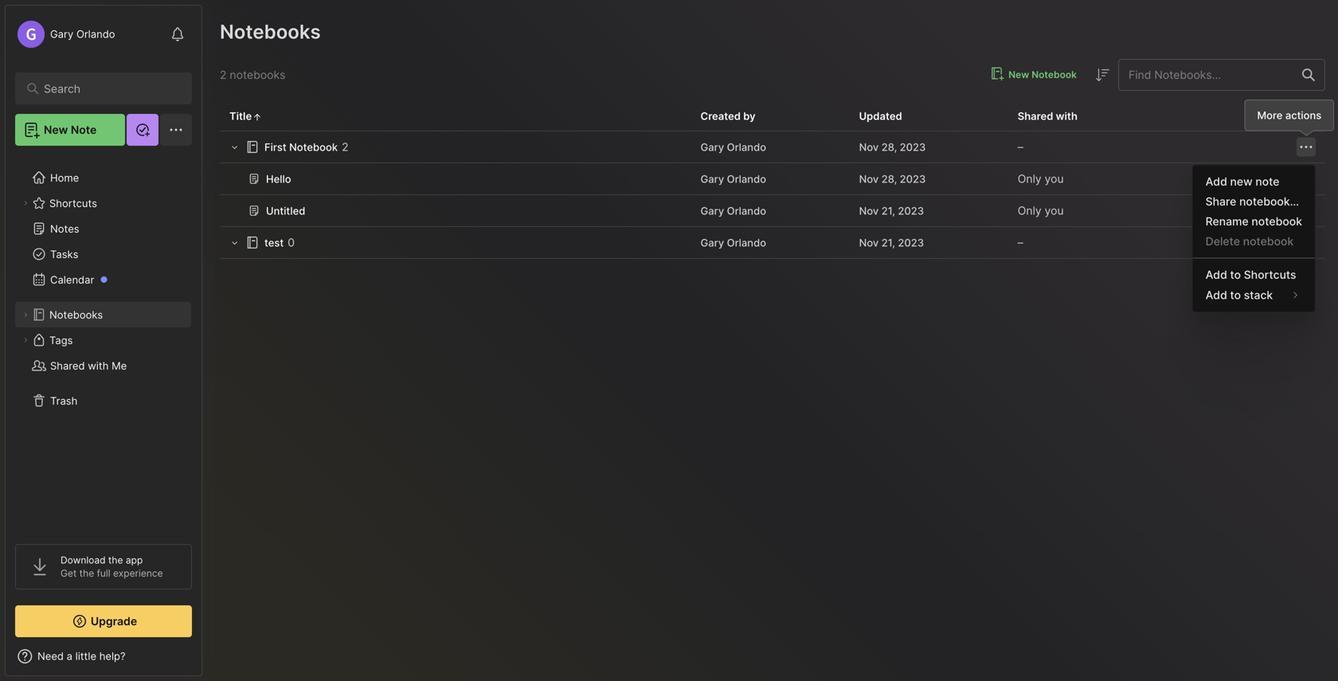 Task type: describe. For each thing, give the bounding box(es) containing it.
shortcuts button
[[15, 190, 191, 216]]

– for 2
[[1018, 140, 1024, 154]]

home link
[[15, 165, 192, 190]]

28, for only you
[[882, 173, 897, 185]]

gary orlando for test row
[[701, 236, 767, 249]]

shortcuts inside button
[[49, 197, 97, 209]]

gary inside field
[[50, 28, 74, 40]]

gary for test row
[[701, 236, 724, 249]]

expand notebooks image
[[21, 310, 30, 320]]

more actions tooltip
[[1245, 100, 1335, 137]]

main element
[[0, 0, 207, 681]]

1 vertical spatial notebook
[[1244, 235, 1294, 248]]

2023 for test row
[[898, 236, 924, 249]]

experience
[[113, 568, 163, 579]]

gary orlando for first notebook row
[[701, 141, 767, 153]]

note
[[1256, 175, 1280, 188]]

share notebook… link
[[1193, 192, 1315, 212]]

download the app get the full experience
[[61, 555, 163, 579]]

new
[[1231, 175, 1253, 188]]

download
[[61, 555, 106, 566]]

updated
[[859, 110, 903, 122]]

notes link
[[15, 216, 191, 241]]

full
[[97, 568, 110, 579]]

WHAT'S NEW field
[[6, 644, 202, 669]]

stack
[[1244, 288, 1273, 302]]

2023 for first notebook row
[[900, 141, 926, 153]]

calendar
[[50, 273, 94, 286]]

gary for first notebook row
[[701, 141, 724, 153]]

2023 for hello row
[[900, 173, 926, 185]]

shared with me link
[[15, 353, 191, 378]]

shared with
[[1018, 110, 1078, 122]]

get
[[61, 568, 77, 579]]

calendar button
[[15, 267, 191, 292]]

tasks button
[[15, 241, 191, 267]]

app
[[126, 555, 143, 566]]

new for new notebook
[[1009, 69, 1030, 80]]

add to shortcuts
[[1206, 268, 1297, 282]]

notebook for new notebook
[[1032, 69, 1077, 80]]

Search text field
[[44, 81, 171, 96]]

tags
[[49, 334, 73, 346]]

More actions field
[[1297, 137, 1316, 157]]

shared with me
[[50, 360, 127, 372]]

add new note share notebook… rename notebook delete notebook
[[1206, 175, 1303, 248]]

notebooks link
[[15, 302, 191, 327]]

2 notebooks
[[220, 68, 286, 82]]

gary for untitled row
[[701, 205, 724, 217]]

title button
[[220, 102, 691, 131]]

Find Notebooks… text field
[[1119, 62, 1293, 88]]

nov 28, 2023 for –
[[859, 141, 926, 153]]

hello
[[266, 173, 291, 185]]

nov 21, 2023 for only you
[[859, 205, 924, 217]]

0 vertical spatial notebook
[[1252, 215, 1303, 228]]

tree inside main element
[[6, 155, 202, 530]]

to for shortcuts
[[1231, 268, 1241, 282]]

notebooks
[[230, 68, 286, 82]]

hello row
[[220, 163, 1326, 195]]

hello button
[[246, 171, 291, 187]]

untitled button
[[246, 203, 305, 219]]

delete notebook link
[[1193, 231, 1315, 251]]

home
[[50, 172, 79, 184]]

shortcuts inside dropdown list menu
[[1244, 268, 1297, 282]]

orlando for untitled row
[[727, 205, 767, 217]]

add to shortcuts link
[[1193, 265, 1315, 285]]

notebooks element
[[207, 0, 1339, 681]]

with
[[88, 360, 109, 372]]

gary for hello row
[[701, 173, 724, 185]]

tags button
[[15, 327, 191, 353]]

add to stack link
[[1193, 285, 1315, 306]]

untitled
[[266, 205, 305, 217]]

nov for untitled row
[[859, 205, 879, 217]]

sort options image
[[1093, 65, 1112, 84]]

test
[[265, 236, 284, 249]]

nov for test row
[[859, 236, 879, 249]]

nov for hello row
[[859, 173, 879, 185]]

notes
[[50, 222, 79, 235]]

created by
[[701, 110, 756, 122]]

gary orlando for untitled row
[[701, 205, 767, 217]]

add new note link
[[1193, 172, 1315, 192]]

tasks
[[50, 248, 78, 260]]

only you for nov 28, 2023
[[1018, 172, 1064, 186]]

actions
[[1278, 110, 1316, 122]]

arrow image for notebook
[[229, 141, 241, 153]]



Task type: vqa. For each thing, say whether or not it's contained in the screenshot.
Calendar Event icon
no



Task type: locate. For each thing, give the bounding box(es) containing it.
Account field
[[15, 18, 115, 50]]

0 vertical spatial 21,
[[882, 205, 895, 217]]

rename
[[1206, 215, 1249, 228]]

notebook
[[1252, 215, 1303, 228], [1244, 235, 1294, 248]]

only
[[1018, 172, 1042, 186], [1018, 204, 1042, 218]]

notebook inside first notebook 2
[[289, 141, 338, 153]]

need
[[37, 650, 64, 663]]

1 vertical spatial only you
[[1018, 204, 1064, 218]]

notebook up shared with
[[1032, 69, 1077, 80]]

nov for first notebook row
[[859, 141, 879, 153]]

shortcuts up the stack
[[1244, 268, 1297, 282]]

gary orlando inside hello row
[[701, 173, 767, 185]]

gary orlando for hello row
[[701, 173, 767, 185]]

– inside test row
[[1018, 236, 1024, 249]]

Add to stack field
[[1193, 285, 1315, 306]]

1 vertical spatial add
[[1206, 268, 1228, 282]]

help?
[[99, 650, 126, 663]]

only you inside hello row
[[1018, 172, 1064, 186]]

1 vertical spatial the
[[79, 568, 94, 579]]

only you for nov 21, 2023
[[1018, 204, 1064, 218]]

orlando inside test row
[[727, 236, 767, 249]]

1 – from the top
[[1018, 140, 1024, 154]]

orlando
[[76, 28, 115, 40], [727, 141, 767, 153], [727, 173, 767, 185], [727, 205, 767, 217], [727, 236, 767, 249]]

gary orlando inside untitled row
[[701, 205, 767, 217]]

updated button
[[850, 102, 1009, 131]]

0 vertical spatial new
[[1009, 69, 1030, 80]]

add inside field
[[1206, 288, 1228, 302]]

row group containing 2
[[220, 131, 1326, 259]]

notebooks up notebooks
[[220, 20, 321, 43]]

notebook inside button
[[1032, 69, 1077, 80]]

gary inside first notebook row
[[701, 141, 724, 153]]

to inside field
[[1231, 288, 1241, 302]]

1 vertical spatial –
[[1018, 236, 1024, 249]]

2 only from the top
[[1018, 204, 1042, 218]]

the up 'full'
[[108, 555, 123, 566]]

add down add to shortcuts
[[1206, 288, 1228, 302]]

1 to from the top
[[1231, 268, 1241, 282]]

gary orlando down hello row
[[701, 205, 767, 217]]

nov inside untitled row
[[859, 205, 879, 217]]

0 vertical spatial only
[[1018, 172, 1042, 186]]

0 horizontal spatial notebook
[[289, 141, 338, 153]]

test 0
[[265, 236, 295, 249]]

gary inside hello row
[[701, 173, 724, 185]]

arrow image for 0
[[229, 237, 241, 249]]

1 vertical spatial new
[[44, 123, 68, 137]]

me
[[112, 360, 127, 372]]

nov 21, 2023 for –
[[859, 236, 924, 249]]

first notebook row
[[220, 131, 1326, 163]]

notebooks
[[220, 20, 321, 43], [49, 309, 103, 321]]

notebook right 'first'
[[289, 141, 338, 153]]

add
[[1206, 175, 1228, 188], [1206, 268, 1228, 282], [1206, 288, 1228, 302]]

3 add from the top
[[1206, 288, 1228, 302]]

orlando down by
[[727, 141, 767, 153]]

21,
[[882, 205, 895, 217], [882, 236, 895, 249]]

2 nov 21, 2023 from the top
[[859, 236, 924, 249]]

2023
[[900, 141, 926, 153], [900, 173, 926, 185], [898, 205, 924, 217], [898, 236, 924, 249]]

more
[[1258, 109, 1283, 122]]

2 21, from the top
[[882, 236, 895, 249]]

click to collapse image
[[201, 652, 213, 671]]

1 arrow image from the top
[[229, 141, 241, 153]]

gary orlando inside field
[[50, 28, 115, 40]]

trash link
[[15, 388, 191, 414]]

upgrade button
[[15, 606, 192, 637]]

notebook for first notebook 2
[[289, 141, 338, 153]]

only inside hello row
[[1018, 172, 1042, 186]]

row group
[[220, 131, 1326, 259]]

21, inside test row
[[882, 236, 895, 249]]

0 horizontal spatial notebooks
[[49, 309, 103, 321]]

1 vertical spatial 2
[[342, 140, 349, 154]]

share
[[1206, 195, 1237, 208]]

0 vertical spatial nov 21, 2023
[[859, 205, 924, 217]]

dropdown list menu
[[1193, 172, 1315, 306]]

1 horizontal spatial the
[[108, 555, 123, 566]]

2023 inside untitled row
[[898, 205, 924, 217]]

orlando for hello row
[[727, 173, 767, 185]]

add up share
[[1206, 175, 1228, 188]]

0 vertical spatial notebook
[[1032, 69, 1077, 80]]

nov 28, 2023 for only you
[[859, 173, 926, 185]]

only you inside untitled row
[[1018, 204, 1064, 218]]

nov 28, 2023
[[859, 141, 926, 153], [859, 173, 926, 185]]

new notebook
[[1009, 69, 1077, 80]]

nov 21, 2023 inside test row
[[859, 236, 924, 249]]

shared
[[1018, 110, 1054, 122]]

gary orlando up search text field
[[50, 28, 115, 40]]

1 vertical spatial to
[[1231, 288, 1241, 302]]

None search field
[[44, 79, 171, 98]]

shared
[[50, 360, 85, 372]]

0 vertical spatial the
[[108, 555, 123, 566]]

need a little help?
[[37, 650, 126, 663]]

shared with button
[[1009, 102, 1167, 131]]

to up add to stack in the right top of the page
[[1231, 268, 1241, 282]]

trash
[[50, 395, 77, 407]]

created by button
[[691, 102, 850, 131]]

1 add from the top
[[1206, 175, 1228, 188]]

1 nov from the top
[[859, 141, 879, 153]]

Sort field
[[1093, 65, 1112, 84]]

3 nov from the top
[[859, 205, 879, 217]]

notebook down rename notebook link
[[1244, 235, 1294, 248]]

new note
[[44, 123, 97, 137]]

2 arrow image from the top
[[229, 237, 241, 249]]

you inside hello row
[[1045, 172, 1064, 186]]

orlando down hello row
[[727, 205, 767, 217]]

delete
[[1206, 235, 1241, 248]]

none search field inside main element
[[44, 79, 171, 98]]

to
[[1231, 268, 1241, 282], [1231, 288, 1241, 302]]

only for nov 21, 2023
[[1018, 204, 1042, 218]]

28, for –
[[882, 141, 897, 153]]

2 left notebooks
[[220, 68, 227, 82]]

orlando for test row
[[727, 236, 767, 249]]

upgrade
[[91, 615, 137, 628]]

28, inside hello row
[[882, 173, 897, 185]]

0 horizontal spatial shortcuts
[[49, 197, 97, 209]]

actions
[[1286, 109, 1322, 122]]

gary orlando down created by at the right top
[[701, 141, 767, 153]]

1 only you from the top
[[1018, 172, 1064, 186]]

21, inside untitled row
[[882, 205, 895, 217]]

nov inside test row
[[859, 236, 879, 249]]

the down download
[[79, 568, 94, 579]]

notebook down notebook…
[[1252, 215, 1303, 228]]

1 only from the top
[[1018, 172, 1042, 186]]

1 vertical spatial notebook
[[289, 141, 338, 153]]

1 vertical spatial you
[[1045, 204, 1064, 218]]

2 28, from the top
[[882, 173, 897, 185]]

note
[[71, 123, 97, 137]]

only inside untitled row
[[1018, 204, 1042, 218]]

actions button
[[1167, 102, 1326, 131]]

1 nov 21, 2023 from the top
[[859, 205, 924, 217]]

first notebook 2
[[265, 140, 349, 154]]

nov 28, 2023 inside hello row
[[859, 173, 926, 185]]

0
[[288, 236, 295, 249]]

nov 28, 2023 inside first notebook row
[[859, 141, 926, 153]]

0 vertical spatial notebooks
[[220, 20, 321, 43]]

28,
[[882, 141, 897, 153], [882, 173, 897, 185]]

0 vertical spatial only you
[[1018, 172, 1064, 186]]

1 vertical spatial notebooks
[[49, 309, 103, 321]]

notebook…
[[1240, 195, 1300, 208]]

add for add to shortcuts
[[1206, 268, 1228, 282]]

gary
[[50, 28, 74, 40], [701, 141, 724, 153], [701, 173, 724, 185], [701, 205, 724, 217], [701, 236, 724, 249]]

gary orlando inside test row
[[701, 236, 767, 249]]

rename notebook link
[[1193, 212, 1315, 231]]

0 vertical spatial to
[[1231, 268, 1241, 282]]

orlando inside untitled row
[[727, 205, 767, 217]]

– for 0
[[1018, 236, 1024, 249]]

1 vertical spatial nov 28, 2023
[[859, 173, 926, 185]]

21, for –
[[882, 236, 895, 249]]

gary inside untitled row
[[701, 205, 724, 217]]

notebook
[[1032, 69, 1077, 80], [289, 141, 338, 153]]

shortcuts
[[49, 197, 97, 209], [1244, 268, 1297, 282]]

0 horizontal spatial new
[[44, 123, 68, 137]]

add for add new note share notebook… rename notebook delete notebook
[[1206, 175, 1228, 188]]

add for add to stack
[[1206, 288, 1228, 302]]

new notebook button
[[989, 65, 1077, 84]]

tree containing home
[[6, 155, 202, 530]]

2 vertical spatial add
[[1206, 288, 1228, 302]]

orlando down first notebook row
[[727, 173, 767, 185]]

gary orlando down untitled row
[[701, 236, 767, 249]]

0 vertical spatial add
[[1206, 175, 1228, 188]]

little
[[75, 650, 96, 663]]

add to stack
[[1206, 288, 1273, 302]]

0 vertical spatial 28,
[[882, 141, 897, 153]]

2 inside first notebook row
[[342, 140, 349, 154]]

2023 inside hello row
[[900, 173, 926, 185]]

0 horizontal spatial the
[[79, 568, 94, 579]]

with
[[1056, 110, 1078, 122]]

0 vertical spatial arrow image
[[229, 141, 241, 153]]

gary orlando down first notebook row
[[701, 173, 767, 185]]

to left the stack
[[1231, 288, 1241, 302]]

2 right 'first'
[[342, 140, 349, 154]]

2 only you from the top
[[1018, 204, 1064, 218]]

nov inside first notebook row
[[859, 141, 879, 153]]

first
[[265, 141, 287, 153]]

created
[[701, 110, 741, 122]]

nov
[[859, 141, 879, 153], [859, 173, 879, 185], [859, 205, 879, 217], [859, 236, 879, 249]]

you
[[1045, 172, 1064, 186], [1045, 204, 1064, 218]]

1 vertical spatial 21,
[[882, 236, 895, 249]]

orlando inside hello row
[[727, 173, 767, 185]]

shortcuts up notes on the top left of the page
[[49, 197, 97, 209]]

–
[[1018, 140, 1024, 154], [1018, 236, 1024, 249]]

new
[[1009, 69, 1030, 80], [44, 123, 68, 137]]

21, for only you
[[882, 205, 895, 217]]

1 vertical spatial shortcuts
[[1244, 268, 1297, 282]]

2023 for untitled row
[[898, 205, 924, 217]]

orlando inside field
[[76, 28, 115, 40]]

arrow image inside test row
[[229, 237, 241, 249]]

2 to from the top
[[1231, 288, 1241, 302]]

2023 inside test row
[[898, 236, 924, 249]]

row group inside notebooks element
[[220, 131, 1326, 259]]

1 horizontal spatial notebooks
[[220, 20, 321, 43]]

by
[[744, 110, 756, 122]]

more actions
[[1258, 109, 1322, 122]]

2023 inside first notebook row
[[900, 141, 926, 153]]

gary orlando
[[50, 28, 115, 40], [701, 141, 767, 153], [701, 173, 767, 185], [701, 205, 767, 217], [701, 236, 767, 249]]

new up shared
[[1009, 69, 1030, 80]]

2 you from the top
[[1045, 204, 1064, 218]]

arrow image inside first notebook row
[[229, 141, 241, 153]]

1 horizontal spatial notebook
[[1032, 69, 1077, 80]]

1 horizontal spatial shortcuts
[[1244, 268, 1297, 282]]

2 nov 28, 2023 from the top
[[859, 173, 926, 185]]

notebooks inside 'tree'
[[49, 309, 103, 321]]

28, inside first notebook row
[[882, 141, 897, 153]]

notebooks up tags
[[49, 309, 103, 321]]

nov 21, 2023
[[859, 205, 924, 217], [859, 236, 924, 249]]

add up add to stack in the right top of the page
[[1206, 268, 1228, 282]]

only you
[[1018, 172, 1064, 186], [1018, 204, 1064, 218]]

orlando inside first notebook row
[[727, 141, 767, 153]]

new for new note
[[44, 123, 68, 137]]

0 vertical spatial shortcuts
[[49, 197, 97, 209]]

you for nov 21, 2023
[[1045, 204, 1064, 218]]

0 horizontal spatial 2
[[220, 68, 227, 82]]

1 vertical spatial arrow image
[[229, 237, 241, 249]]

test row
[[220, 227, 1326, 259]]

arrow image left test
[[229, 237, 241, 249]]

1 you from the top
[[1045, 172, 1064, 186]]

nov inside hello row
[[859, 173, 879, 185]]

expand tags image
[[21, 335, 30, 345]]

untitled row
[[220, 195, 1326, 227]]

orlando down untitled row
[[727, 236, 767, 249]]

a
[[67, 650, 72, 663]]

the
[[108, 555, 123, 566], [79, 568, 94, 579]]

1 vertical spatial nov 21, 2023
[[859, 236, 924, 249]]

– inside first notebook row
[[1018, 140, 1024, 154]]

to for stack
[[1231, 288, 1241, 302]]

more actions image
[[1297, 137, 1316, 157]]

2 nov from the top
[[859, 173, 879, 185]]

add inside add new note share notebook… rename notebook delete notebook
[[1206, 175, 1228, 188]]

2 – from the top
[[1018, 236, 1024, 249]]

arrow image
[[229, 141, 241, 153], [229, 237, 241, 249]]

1 horizontal spatial new
[[1009, 69, 1030, 80]]

4 nov from the top
[[859, 236, 879, 249]]

gary inside test row
[[701, 236, 724, 249]]

title
[[229, 110, 252, 122]]

2
[[220, 68, 227, 82], [342, 140, 349, 154]]

1 vertical spatial only
[[1018, 204, 1042, 218]]

orlando up search text field
[[76, 28, 115, 40]]

1 21, from the top
[[882, 205, 895, 217]]

new inside main element
[[44, 123, 68, 137]]

1 vertical spatial 28,
[[882, 173, 897, 185]]

1 nov 28, 2023 from the top
[[859, 141, 926, 153]]

0 vertical spatial 2
[[220, 68, 227, 82]]

0 vertical spatial nov 28, 2023
[[859, 141, 926, 153]]

0 vertical spatial you
[[1045, 172, 1064, 186]]

orlando for first notebook row
[[727, 141, 767, 153]]

only for nov 28, 2023
[[1018, 172, 1042, 186]]

tree
[[6, 155, 202, 530]]

new inside new notebook button
[[1009, 69, 1030, 80]]

1 horizontal spatial 2
[[342, 140, 349, 154]]

gary orlando inside first notebook row
[[701, 141, 767, 153]]

new left note
[[44, 123, 68, 137]]

arrow image down title
[[229, 141, 241, 153]]

nov 21, 2023 inside untitled row
[[859, 205, 924, 217]]

you for nov 28, 2023
[[1045, 172, 1064, 186]]

2 add from the top
[[1206, 268, 1228, 282]]

0 vertical spatial –
[[1018, 140, 1024, 154]]

you inside untitled row
[[1045, 204, 1064, 218]]

1 28, from the top
[[882, 141, 897, 153]]



